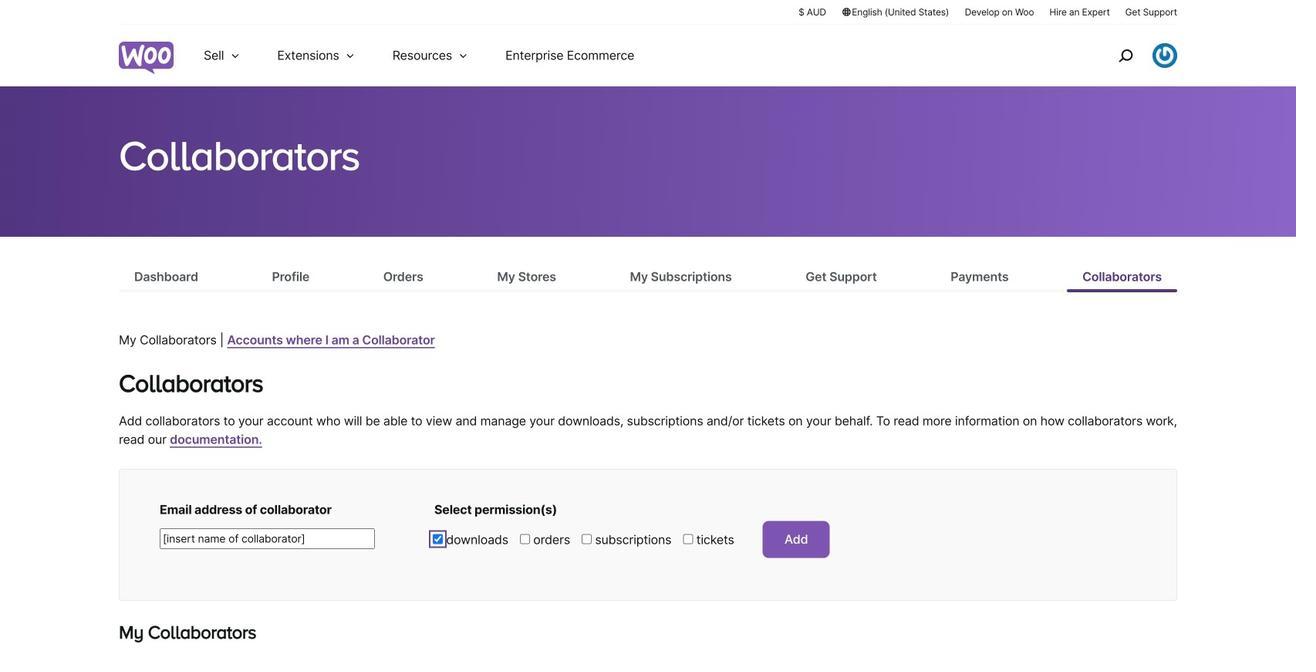 Task type: vqa. For each thing, say whether or not it's contained in the screenshot.
7th option from the bottom of the page
no



Task type: locate. For each thing, give the bounding box(es) containing it.
None checkbox
[[520, 534, 530, 544], [582, 534, 592, 544], [683, 534, 693, 544], [520, 534, 530, 544], [582, 534, 592, 544], [683, 534, 693, 544]]

search image
[[1113, 43, 1138, 68]]

None checkbox
[[433, 534, 443, 544]]



Task type: describe. For each thing, give the bounding box(es) containing it.
open account menu image
[[1153, 43, 1177, 68]]

service navigation menu element
[[1085, 30, 1177, 81]]



